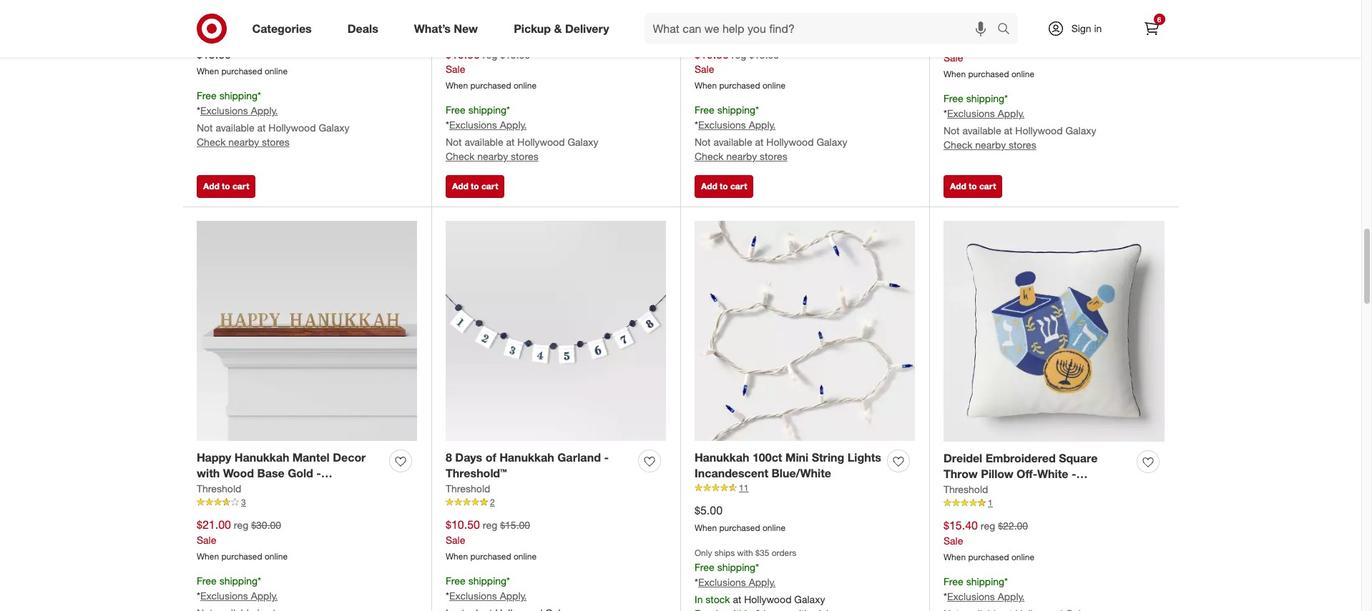 Task type: describe. For each thing, give the bounding box(es) containing it.
mini
[[786, 450, 809, 465]]

categories
[[252, 21, 312, 35]]

free shipping * * exclusions apply. not available at hollywood galaxy check nearby stores for 4th add to cart button from the right
[[197, 90, 350, 148]]

100ct
[[753, 450, 782, 465]]

happy
[[197, 450, 231, 465]]

cart for first add to cart button from the right
[[980, 181, 996, 191]]

nearby for 4th add to cart button from the right
[[228, 136, 259, 148]]

with inside "happy hanukkah mantel decor with wood base gold - threshold™"
[[197, 467, 220, 481]]

8 days of hanukkah garland - threshold™
[[446, 450, 609, 481]]

sign in link
[[1035, 13, 1125, 44]]

1 to from the left
[[222, 181, 230, 191]]

cart for 4th add to cart button from the right
[[233, 181, 249, 191]]

pickup & delivery link
[[502, 13, 627, 44]]

ships
[[715, 548, 735, 559]]

reg inside $21.00 reg $30.00 sale when purchased online
[[234, 520, 248, 532]]

what's new link
[[402, 13, 496, 44]]

add to cart for second add to cart button from the right
[[701, 181, 747, 191]]

sale for 3 link
[[197, 535, 216, 547]]

0 horizontal spatial 2 link
[[446, 497, 666, 509]]

in
[[695, 594, 703, 606]]

sign
[[1072, 22, 1092, 34]]

galaxy for second add to cart button from the right
[[817, 136, 848, 148]]

deals link
[[335, 13, 396, 44]]

What can we help you find? suggestions appear below search field
[[644, 13, 1001, 44]]

hanukkah 100ct mini string lights incandescent blue/white link
[[695, 450, 882, 482]]

lights
[[848, 450, 881, 465]]

in
[[1094, 22, 1102, 34]]

check for second add to cart button
[[446, 150, 475, 162]]

online inside "$15.00 when purchased online"
[[265, 66, 288, 77]]

11
[[739, 483, 749, 494]]

purchased inside $5.00 when purchased online
[[719, 523, 760, 534]]

cart for second add to cart button from the right
[[731, 181, 747, 191]]

categories link
[[240, 13, 330, 44]]

check for first add to cart button from the right
[[944, 139, 973, 151]]

add for first add to cart button from the right
[[950, 181, 967, 191]]

wood
[[223, 467, 254, 481]]

1 $22.00 from the top
[[998, 37, 1028, 49]]

garland
[[558, 450, 601, 465]]

$21.00
[[197, 518, 231, 533]]

base
[[257, 467, 285, 481]]

3 to from the left
[[720, 181, 728, 191]]

what's new
[[414, 21, 478, 35]]

add for second add to cart button from the right
[[701, 181, 718, 191]]

$35
[[756, 548, 770, 559]]

add for second add to cart button
[[452, 181, 469, 191]]

pickup
[[514, 21, 551, 35]]

blue/white
[[772, 467, 831, 481]]

threshold™ inside 8 days of hanukkah garland - threshold™
[[446, 467, 507, 481]]

add to cart for second add to cart button
[[452, 181, 498, 191]]

hanukkah inside 8 days of hanukkah garland - threshold™
[[500, 450, 554, 465]]

at for second add to cart button from the right
[[755, 136, 764, 148]]

- inside 8 days of hanukkah garland - threshold™
[[604, 450, 609, 465]]

8 days of hanukkah garland - threshold™ link
[[446, 450, 633, 482]]

3
[[241, 497, 246, 508]]

cart for second add to cart button
[[482, 181, 498, 191]]

online inside $21.00 reg $30.00 sale when purchased online
[[265, 552, 288, 563]]

1 $15.40 reg $22.00 sale when purchased online from the top
[[944, 35, 1035, 80]]

4 to from the left
[[969, 181, 977, 191]]

nearby for second add to cart button
[[478, 150, 508, 162]]

when inside $5.00 when purchased online
[[695, 523, 717, 534]]

hanukkah inside "happy hanukkah mantel decor with wood base gold - threshold™"
[[235, 450, 289, 465]]

at for 4th add to cart button from the right
[[257, 122, 266, 134]]

embroidered
[[986, 451, 1056, 465]]

$10.50 reg $15.00 sale when purchased online for second add to cart button
[[446, 47, 537, 91]]

2 to from the left
[[471, 181, 479, 191]]

what's
[[414, 21, 451, 35]]

pickup & delivery
[[514, 21, 609, 35]]

free shipping * * exclusions apply. for dreidel embroidered square throw pillow off-white - threshold™
[[944, 576, 1025, 603]]

white
[[1038, 468, 1069, 482]]

4 add to cart button from the left
[[944, 175, 1003, 198]]

&
[[554, 21, 562, 35]]

free shipping * * exclusions apply. for 8 days of hanukkah garland - threshold™
[[446, 575, 527, 602]]

orders
[[772, 548, 797, 559]]

available for second add to cart button
[[465, 136, 504, 148]]

purchased inside $21.00 reg $30.00 sale when purchased online
[[221, 552, 262, 563]]

$30.00
[[251, 520, 281, 532]]

deals
[[348, 21, 378, 35]]

when inside $21.00 reg $30.00 sale when purchased online
[[197, 552, 219, 563]]

1 link
[[944, 497, 1165, 510]]



Task type: locate. For each thing, give the bounding box(es) containing it.
2 add to cart button from the left
[[446, 175, 505, 198]]

add to cart for 4th add to cart button from the right
[[203, 181, 249, 191]]

mantel
[[293, 450, 330, 465]]

cart
[[233, 181, 249, 191], [482, 181, 498, 191], [731, 181, 747, 191], [980, 181, 996, 191]]

3 add from the left
[[701, 181, 718, 191]]

hanukkah
[[235, 450, 289, 465], [500, 450, 554, 465], [695, 450, 750, 465]]

add to cart button
[[197, 175, 256, 198], [446, 175, 505, 198], [695, 175, 754, 198], [944, 175, 1003, 198]]

not
[[197, 122, 213, 134], [944, 124, 960, 137], [446, 136, 462, 148], [695, 136, 711, 148]]

exclusions apply. link
[[200, 105, 278, 117], [947, 107, 1025, 119], [449, 119, 527, 131], [698, 119, 776, 131], [698, 577, 776, 589], [200, 590, 278, 602], [449, 590, 527, 602], [947, 591, 1025, 603]]

0 vertical spatial 2
[[739, 26, 744, 37]]

galaxy for second add to cart button
[[568, 136, 599, 148]]

add
[[203, 181, 220, 191], [452, 181, 469, 191], [701, 181, 718, 191], [950, 181, 967, 191]]

$21.00 reg $30.00 sale when purchased online
[[197, 518, 288, 563]]

3 link
[[197, 497, 417, 509]]

hanukkah inside hanukkah 100ct mini string lights incandescent blue/white
[[695, 450, 750, 465]]

purchased inside "$15.00 when purchased online"
[[221, 66, 262, 77]]

1 vertical spatial $22.00
[[998, 520, 1028, 533]]

available
[[216, 122, 254, 134], [963, 124, 1002, 137], [465, 136, 504, 148], [714, 136, 753, 148]]

3 cart from the left
[[731, 181, 747, 191]]

- inside dreidel embroidered square throw pillow off-white - threshold™
[[1072, 468, 1077, 482]]

1 vertical spatial $15.40
[[944, 519, 978, 533]]

sale inside $21.00 reg $30.00 sale when purchased online
[[197, 535, 216, 547]]

hollywood
[[269, 122, 316, 134], [1016, 124, 1063, 137], [518, 136, 565, 148], [767, 136, 814, 148], [744, 594, 792, 606]]

*
[[258, 90, 261, 102], [1005, 92, 1008, 105], [507, 104, 510, 116], [756, 104, 759, 116], [197, 105, 200, 117], [944, 107, 947, 119], [446, 119, 449, 131], [695, 119, 698, 131], [756, 562, 759, 574], [258, 575, 261, 587], [507, 575, 510, 587], [1005, 576, 1008, 588], [695, 577, 698, 589], [197, 590, 200, 602], [446, 590, 449, 602], [944, 591, 947, 603]]

reg
[[981, 37, 996, 49], [483, 48, 497, 60], [732, 48, 747, 60], [234, 520, 248, 532], [483, 520, 497, 532], [981, 520, 996, 533]]

free shipping * * exclusions apply. not available at hollywood galaxy check nearby stores for second add to cart button
[[446, 104, 599, 162]]

nearby
[[228, 136, 259, 148], [976, 139, 1006, 151], [478, 150, 508, 162], [727, 150, 757, 162]]

free shipping * * exclusions apply. not available at hollywood galaxy check nearby stores for second add to cart button from the right
[[695, 104, 848, 162]]

8 days of hanukkah garland - threshold™ image
[[446, 221, 666, 442], [446, 221, 666, 442]]

4 add to cart from the left
[[950, 181, 996, 191]]

threshold™ inside "happy hanukkah mantel decor with wood base gold - threshold™"
[[197, 483, 258, 497]]

1 add to cart from the left
[[203, 181, 249, 191]]

check
[[197, 136, 226, 148], [944, 139, 973, 151], [446, 150, 475, 162], [695, 150, 724, 162]]

free shipping * * exclusions apply. not available at hollywood galaxy check nearby stores
[[197, 90, 350, 148], [944, 92, 1097, 151], [446, 104, 599, 162], [695, 104, 848, 162]]

decor
[[333, 450, 366, 465]]

square
[[1059, 451, 1098, 465]]

$5.00
[[695, 504, 723, 518]]

available for first add to cart button from the right
[[963, 124, 1002, 137]]

-
[[604, 450, 609, 465], [316, 467, 321, 481], [1072, 468, 1077, 482]]

available for second add to cart button from the right
[[714, 136, 753, 148]]

only ships with $35 orders
[[695, 548, 797, 559]]

0 horizontal spatial with
[[197, 467, 220, 481]]

happy hanukkah mantel decor with wood base gold - threshold™
[[197, 450, 366, 497]]

3 hanukkah from the left
[[695, 450, 750, 465]]

2 horizontal spatial threshold™
[[944, 484, 1005, 498]]

dreidel
[[944, 451, 983, 465]]

2 $15.40 reg $22.00 sale when purchased online from the top
[[944, 519, 1035, 563]]

0 horizontal spatial -
[[316, 467, 321, 481]]

1 add to cart button from the left
[[197, 175, 256, 198]]

shipping
[[219, 90, 258, 102], [966, 92, 1005, 105], [468, 104, 507, 116], [717, 104, 756, 116], [717, 562, 756, 574], [219, 575, 258, 587], [468, 575, 507, 587], [966, 576, 1005, 588]]

1 hanukkah from the left
[[235, 450, 289, 465]]

when inside "$15.00 when purchased online"
[[197, 66, 219, 77]]

gold
[[288, 467, 313, 481]]

hanukkah up incandescent
[[695, 450, 750, 465]]

11 link
[[695, 482, 915, 495]]

galaxy
[[319, 122, 350, 134], [1066, 124, 1097, 137], [568, 136, 599, 148], [817, 136, 848, 148], [795, 594, 825, 606]]

2 add from the left
[[452, 181, 469, 191]]

1 $15.40 from the top
[[944, 35, 978, 50]]

0 vertical spatial $15.40
[[944, 35, 978, 50]]

$15.40
[[944, 35, 978, 50], [944, 519, 978, 533]]

2 $15.40 from the top
[[944, 519, 978, 533]]

happy hanukkah mantel decor with wood base gold - threshold™ link
[[197, 450, 384, 497]]

add to cart for first add to cart button from the right
[[950, 181, 996, 191]]

$15.00 when purchased online
[[197, 47, 288, 77]]

$15.40 reg $22.00 sale when purchased online
[[944, 35, 1035, 80], [944, 519, 1035, 563]]

0 horizontal spatial hanukkah
[[235, 450, 289, 465]]

2
[[739, 26, 744, 37], [490, 497, 495, 508]]

1 cart from the left
[[233, 181, 249, 191]]

sale for '1' link
[[944, 535, 963, 548]]

threshold™ down days
[[446, 467, 507, 481]]

8
[[446, 450, 452, 465]]

hanukkah up base
[[235, 450, 289, 465]]

pillow
[[981, 468, 1014, 482]]

galaxy for 4th add to cart button from the right
[[319, 122, 350, 134]]

0 horizontal spatial threshold™
[[197, 483, 258, 497]]

6
[[1158, 15, 1162, 24]]

check for 4th add to cart button from the right
[[197, 136, 226, 148]]

threshold™
[[446, 467, 507, 481], [197, 483, 258, 497], [944, 484, 1005, 498]]

$15.00 inside "$15.00 when purchased online"
[[197, 47, 231, 61]]

galaxy for first add to cart button from the right
[[1066, 124, 1097, 137]]

1 vertical spatial 2
[[490, 497, 495, 508]]

at for first add to cart button from the right
[[1004, 124, 1013, 137]]

hanukkah 100ct mini string lights incandescent blue/white
[[695, 450, 881, 481]]

2 for 2 link to the right
[[739, 26, 744, 37]]

1
[[988, 498, 993, 509]]

- down mantel
[[316, 467, 321, 481]]

2 horizontal spatial hanukkah
[[695, 450, 750, 465]]

stock
[[706, 594, 730, 606]]

2 add to cart from the left
[[452, 181, 498, 191]]

search button
[[991, 13, 1025, 47]]

- inside "happy hanukkah mantel decor with wood base gold - threshold™"
[[316, 467, 321, 481]]

0 vertical spatial $22.00
[[998, 37, 1028, 49]]

online inside $5.00 when purchased online
[[763, 523, 786, 534]]

3 add to cart from the left
[[701, 181, 747, 191]]

1 vertical spatial 2 link
[[446, 497, 666, 509]]

at for second add to cart button
[[506, 136, 515, 148]]

1 horizontal spatial 2 link
[[695, 25, 915, 38]]

1 add from the left
[[203, 181, 220, 191]]

check for second add to cart button from the right
[[695, 150, 724, 162]]

$15.40 down throw
[[944, 519, 978, 533]]

incandescent
[[695, 467, 769, 481]]

new
[[454, 21, 478, 35]]

1 horizontal spatial hanukkah
[[500, 450, 554, 465]]

throw
[[944, 468, 978, 482]]

check nearby stores button
[[197, 135, 290, 150], [944, 138, 1037, 152], [446, 150, 539, 164], [695, 150, 788, 164]]

days
[[455, 450, 482, 465]]

happy hanukkah mantel decor with wood base gold - threshold™ image
[[197, 221, 417, 442], [197, 221, 417, 442]]

dreidel embroidered square throw pillow off-white - threshold™ link
[[944, 450, 1131, 498]]

with down happy
[[197, 467, 220, 481]]

- down square
[[1072, 468, 1077, 482]]

1 vertical spatial with
[[737, 548, 753, 559]]

1 horizontal spatial 2
[[739, 26, 744, 37]]

sign in
[[1072, 22, 1102, 34]]

add for 4th add to cart button from the right
[[203, 181, 220, 191]]

$22.00 down '1' link
[[998, 520, 1028, 533]]

2 cart from the left
[[482, 181, 498, 191]]

nearby for second add to cart button from the right
[[727, 150, 757, 162]]

$22.00
[[998, 37, 1028, 49], [998, 520, 1028, 533]]

- right garland
[[604, 450, 609, 465]]

free
[[197, 90, 217, 102], [944, 92, 964, 105], [446, 104, 466, 116], [695, 104, 715, 116], [695, 562, 715, 574], [197, 575, 217, 587], [446, 575, 466, 587], [944, 576, 964, 588]]

online
[[265, 66, 288, 77], [1012, 69, 1035, 80], [514, 80, 537, 91], [763, 80, 786, 91], [763, 523, 786, 534], [265, 552, 288, 563], [514, 552, 537, 563], [1012, 553, 1035, 563]]

sale
[[944, 52, 963, 64], [446, 63, 465, 75], [695, 63, 714, 75], [197, 535, 216, 547], [446, 535, 465, 547], [944, 535, 963, 548]]

1 horizontal spatial with
[[737, 548, 753, 559]]

nearby for first add to cart button from the right
[[976, 139, 1006, 151]]

to
[[222, 181, 230, 191], [471, 181, 479, 191], [720, 181, 728, 191], [969, 181, 977, 191]]

off-
[[1017, 468, 1038, 482]]

$15.00
[[197, 47, 231, 61], [500, 48, 530, 60], [749, 48, 779, 60], [500, 520, 530, 532]]

sale for 2 link to the right
[[695, 63, 714, 75]]

4 cart from the left
[[980, 181, 996, 191]]

2 $22.00 from the top
[[998, 520, 1028, 533]]

4 add from the left
[[950, 181, 967, 191]]

delivery
[[565, 21, 609, 35]]

threshold™ down throw
[[944, 484, 1005, 498]]

with
[[197, 467, 220, 481], [737, 548, 753, 559]]

threshold
[[197, 12, 241, 24], [446, 12, 490, 24], [695, 12, 739, 24], [944, 12, 988, 25], [197, 483, 241, 495], [446, 483, 490, 495], [944, 484, 988, 496]]

free shipping * * exclusions apply. for happy hanukkah mantel decor with wood base gold - threshold™
[[197, 575, 278, 602]]

string
[[812, 450, 845, 465]]

search
[[991, 23, 1025, 37]]

dreidel embroidered square throw pillow off-white - threshold™
[[944, 451, 1098, 498]]

in stock at  hollywood galaxy
[[695, 594, 825, 606]]

only
[[695, 548, 712, 559]]

add to cart
[[203, 181, 249, 191], [452, 181, 498, 191], [701, 181, 747, 191], [950, 181, 996, 191]]

dreidel embroidered square throw pillow off-white - threshold™ image
[[944, 221, 1165, 442], [944, 221, 1165, 442]]

of
[[486, 450, 496, 465]]

$10.50 reg $15.00 sale when purchased online
[[446, 47, 537, 91], [695, 47, 786, 91], [446, 518, 537, 563]]

1 horizontal spatial -
[[604, 450, 609, 465]]

0 vertical spatial with
[[197, 467, 220, 481]]

6 link
[[1136, 13, 1167, 44]]

$5.00 when purchased online
[[695, 504, 786, 534]]

0 vertical spatial $15.40 reg $22.00 sale when purchased online
[[944, 35, 1035, 80]]

sale for 2 link to the left
[[446, 535, 465, 547]]

with left the $35
[[737, 548, 753, 559]]

3 add to cart button from the left
[[695, 175, 754, 198]]

stores
[[262, 136, 290, 148], [1009, 139, 1037, 151], [511, 150, 539, 162], [760, 150, 788, 162]]

0 horizontal spatial 2
[[490, 497, 495, 508]]

$10.50 reg $15.00 sale when purchased online for second add to cart button from the right
[[695, 47, 786, 91]]

$22.00 left sign in link
[[998, 37, 1028, 49]]

threshold™ down wood
[[197, 483, 258, 497]]

apply.
[[251, 105, 278, 117], [998, 107, 1025, 119], [500, 119, 527, 131], [749, 119, 776, 131], [749, 577, 776, 589], [251, 590, 278, 602], [500, 590, 527, 602], [998, 591, 1025, 603]]

hanukkah 100ct mini string lights incandescent blue/white image
[[695, 221, 915, 442], [695, 221, 915, 442]]

$15.40 left "search" button
[[944, 35, 978, 50]]

1 horizontal spatial threshold™
[[446, 467, 507, 481]]

2 horizontal spatial -
[[1072, 468, 1077, 482]]

hanukkah right the of
[[500, 450, 554, 465]]

free shipping * * exclusions apply. not available at hollywood galaxy check nearby stores for first add to cart button from the right
[[944, 92, 1097, 151]]

2 hanukkah from the left
[[500, 450, 554, 465]]

1 vertical spatial $15.40 reg $22.00 sale when purchased online
[[944, 519, 1035, 563]]

when
[[197, 66, 219, 77], [944, 69, 966, 80], [446, 80, 468, 91], [695, 80, 717, 91], [695, 523, 717, 534], [197, 552, 219, 563], [446, 552, 468, 563], [944, 553, 966, 563]]

available for 4th add to cart button from the right
[[216, 122, 254, 134]]

at
[[257, 122, 266, 134], [1004, 124, 1013, 137], [506, 136, 515, 148], [755, 136, 764, 148], [733, 594, 742, 606]]

2 for 2 link to the left
[[490, 497, 495, 508]]

0 vertical spatial 2 link
[[695, 25, 915, 38]]

threshold™ inside dreidel embroidered square throw pillow off-white - threshold™
[[944, 484, 1005, 498]]



Task type: vqa. For each thing, say whether or not it's contained in the screenshot.
Mini
yes



